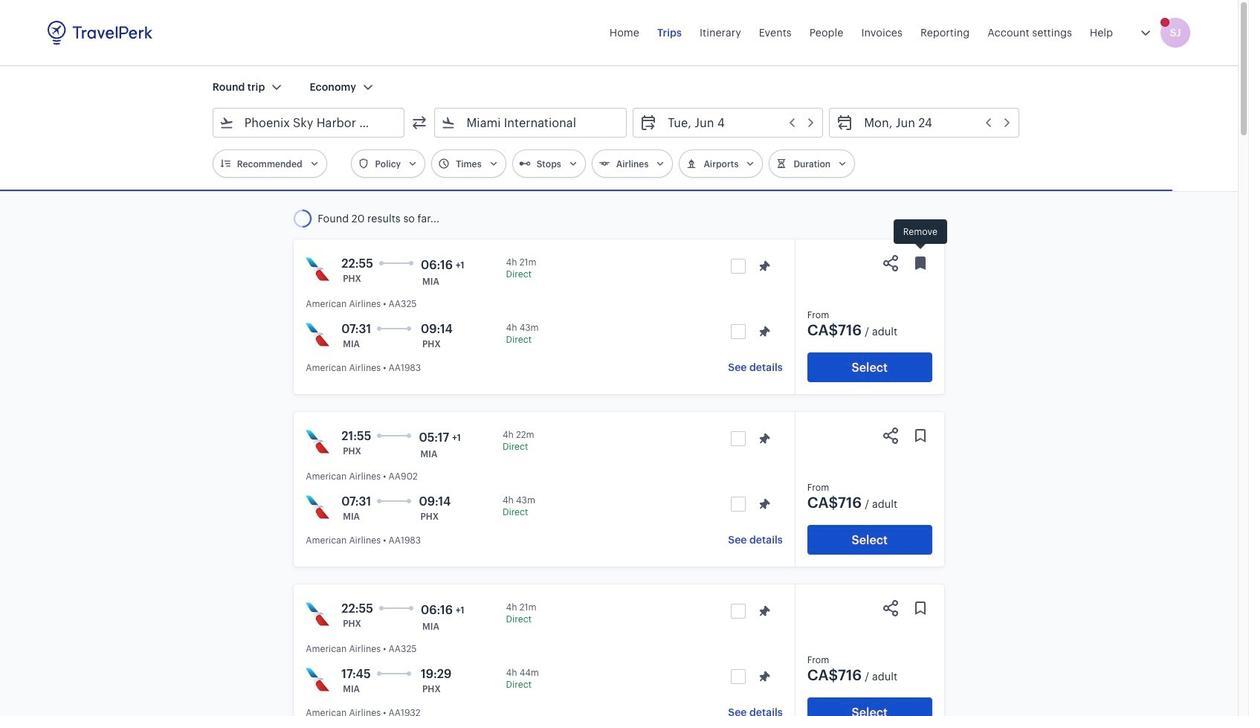 Task type: locate. For each thing, give the bounding box(es) containing it.
Return field
[[854, 111, 1013, 135]]

2 vertical spatial american airlines image
[[306, 603, 330, 626]]

american airlines image
[[306, 257, 330, 281], [306, 430, 330, 454], [306, 603, 330, 626]]

1 vertical spatial american airlines image
[[306, 495, 330, 519]]

1 american airlines image from the top
[[306, 257, 330, 281]]

0 vertical spatial american airlines image
[[306, 257, 330, 281]]

2 vertical spatial american airlines image
[[306, 668, 330, 692]]

tooltip
[[894, 219, 948, 251]]

3 american airlines image from the top
[[306, 603, 330, 626]]

0 vertical spatial american airlines image
[[306, 323, 330, 347]]

2 american airlines image from the top
[[306, 430, 330, 454]]

1 vertical spatial american airlines image
[[306, 430, 330, 454]]

american airlines image
[[306, 323, 330, 347], [306, 495, 330, 519], [306, 668, 330, 692]]

2 american airlines image from the top
[[306, 495, 330, 519]]

From search field
[[234, 111, 385, 135]]

american airlines image for 3rd american airlines icon from the bottom of the page
[[306, 257, 330, 281]]



Task type: vqa. For each thing, say whether or not it's contained in the screenshot.
first American Airlines icon
yes



Task type: describe. For each thing, give the bounding box(es) containing it.
american airlines image for first american airlines icon from the bottom
[[306, 603, 330, 626]]

1 american airlines image from the top
[[306, 323, 330, 347]]

To search field
[[456, 111, 607, 135]]

american airlines image for 2nd american airlines icon from the top of the page
[[306, 430, 330, 454]]

3 american airlines image from the top
[[306, 668, 330, 692]]

Depart field
[[658, 111, 817, 135]]



